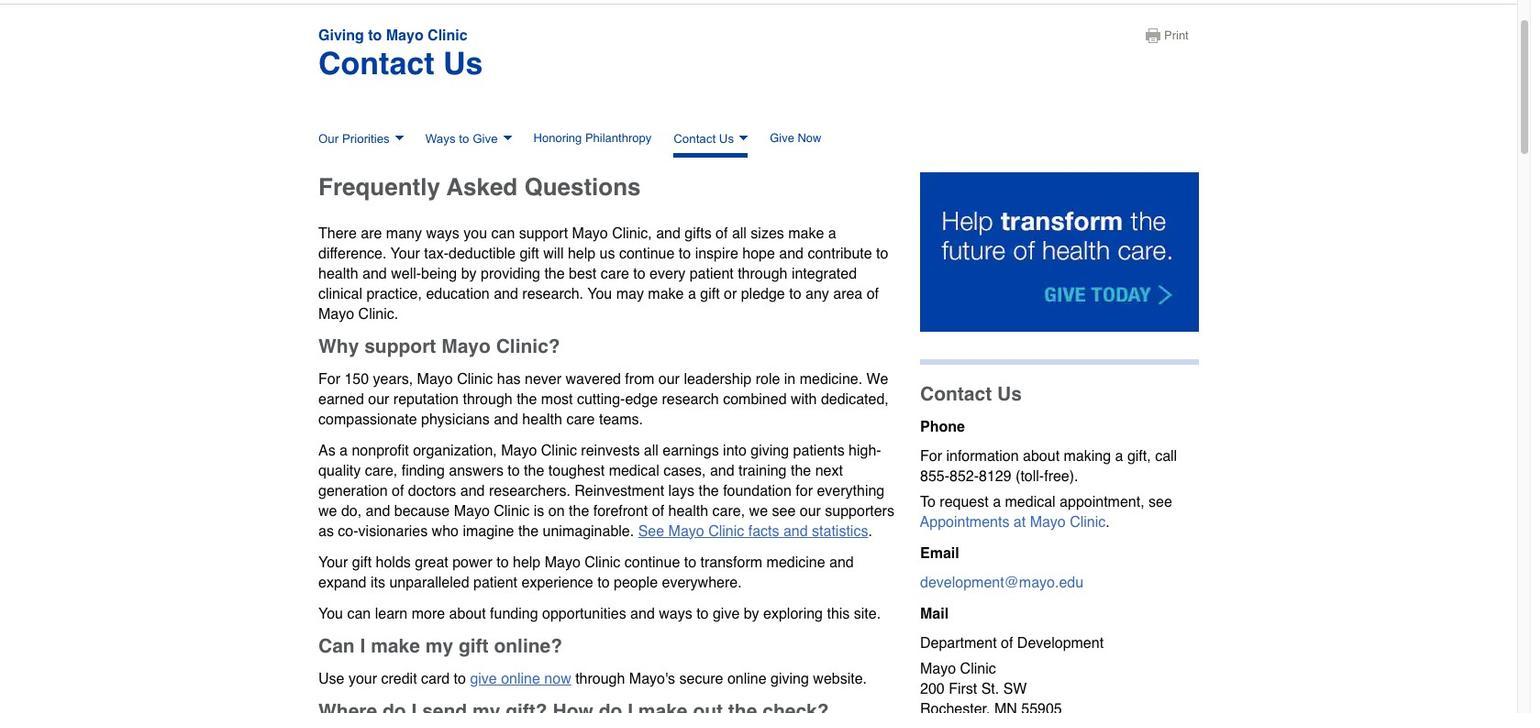 Task type: describe. For each thing, give the bounding box(es) containing it.
clinic inside for information about making a gift, call 855-852-8129 (toll-free). to request a medical appointment, see appointments at mayo clinic .
[[1070, 514, 1106, 531]]

mayo inside your gift holds great power to help mayo clinic continue to transform medicine and expand its unparalleled patient experience to people everywhere.
[[545, 555, 581, 571]]

earned
[[318, 392, 364, 408]]

. inside frequently asked questions main content
[[868, 524, 873, 540]]

2 horizontal spatial us
[[997, 383, 1022, 405]]

print
[[1164, 28, 1189, 42]]

mayo inside for information about making a gift, call 855-852-8129 (toll-free). to request a medical appointment, see appointments at mayo clinic .
[[1030, 514, 1066, 531]]

facts
[[749, 524, 780, 540]]

request
[[940, 494, 989, 511]]

2 horizontal spatial contact
[[920, 383, 992, 405]]

research.
[[522, 286, 584, 303]]

. inside for information about making a gift, call 855-852-8129 (toll-free). to request a medical appointment, see appointments at mayo clinic .
[[1106, 514, 1110, 531]]

health inside there are many ways you can support mayo clinic, and gifts of all sizes make a difference. your tax-deductible gift will help us continue to inspire hope and contribute to health and well-being by providing the best care to every patient through integrated clinical practice, education and research. you may make a gift or pledge to any area of mayo clinic.
[[318, 266, 358, 282]]

give now
[[770, 131, 822, 145]]

clinic up toughest
[[541, 443, 577, 459]]

pledge
[[741, 286, 785, 303]]

any
[[806, 286, 829, 303]]

phone
[[920, 419, 965, 436]]

mayo down education at left top
[[442, 336, 491, 358]]

and left gifts
[[656, 225, 681, 242]]

imagine
[[463, 524, 514, 540]]

contact us button
[[674, 127, 748, 158]]

patient inside there are many ways you can support mayo clinic, and gifts of all sizes make a difference. your tax-deductible gift will help us continue to inspire hope and contribute to health and well-being by providing the best care to every patient through integrated clinical practice, education and research. you may make a gift or pledge to any area of mayo clinic.
[[690, 266, 734, 282]]

continue inside your gift holds great power to help mayo clinic continue to transform medicine and expand its unparalleled patient experience to people everywhere.
[[625, 555, 680, 571]]

giving inside as a nonprofit organization, mayo clinic reinvests all earnings into giving patients high- quality care, finding answers to the toughest medical cases, and training the next generation of doctors and researchers. reinvestment lays the foundation for everything we do, and because mayo clinic is on the forefront of health care, we see our supporters as co-visionaries who imagine the unimaginable.
[[751, 443, 789, 459]]

the up researchers. at the bottom left of page
[[524, 463, 544, 480]]

sw
[[1004, 681, 1027, 698]]

priorities
[[342, 132, 390, 146]]

help inside there are many ways you can support mayo clinic, and gifts of all sizes make a difference. your tax-deductible gift will help us continue to inspire hope and contribute to health and well-being by providing the best care to every patient through integrated clinical practice, education and research. you may make a gift or pledge to any area of mayo clinic.
[[568, 246, 596, 262]]

giving to mayo clinic link
[[318, 28, 468, 44]]

to up the you can learn more about funding opportunities and ways to give by exploring this site.
[[598, 575, 610, 592]]

frequently asked questions
[[318, 173, 641, 201]]

at
[[1014, 514, 1026, 531]]

of up because
[[392, 483, 404, 500]]

patient inside your gift holds great power to help mayo clinic continue to transform medicine and expand its unparalleled patient experience to people everywhere.
[[473, 575, 518, 592]]

the down "is"
[[518, 524, 539, 540]]

department
[[920, 636, 997, 652]]

everywhere.
[[662, 575, 742, 592]]

clinic inside for 150 years, mayo clinic has never wavered from our leadership role in medicine. we earned our reputation through the most cutting-edge research combined with dedicated, compassionate physicians and health care teams.
[[457, 371, 493, 388]]

being
[[421, 266, 457, 282]]

200
[[920, 681, 945, 698]]

and down people
[[631, 606, 655, 623]]

development@mayo.edu
[[920, 575, 1084, 592]]

all inside there are many ways you can support mayo clinic, and gifts of all sizes make a difference. your tax-deductible gift will help us continue to inspire hope and contribute to health and well-being by providing the best care to every patient through integrated clinical practice, education and research. you may make a gift or pledge to any area of mayo clinic.
[[732, 225, 747, 242]]

and down "providing"
[[494, 286, 518, 303]]

well-
[[391, 266, 421, 282]]

clinical
[[318, 286, 362, 303]]

email
[[920, 546, 960, 562]]

online?
[[494, 636, 563, 658]]

mayo inside department of development mayo clinic 200 first st. sw
[[920, 661, 956, 678]]

to right the power
[[497, 555, 509, 571]]

leadership
[[684, 371, 752, 388]]

difference.
[[318, 246, 387, 262]]

do,
[[341, 503, 362, 520]]

generation
[[318, 483, 388, 500]]

development
[[1017, 636, 1104, 652]]

reinvests
[[581, 443, 640, 459]]

use
[[318, 671, 345, 688]]

gift left will
[[520, 246, 539, 262]]

0 vertical spatial care,
[[365, 463, 398, 480]]

our priorities button
[[318, 127, 404, 158]]

and down answers
[[460, 483, 485, 500]]

to right card
[[454, 671, 466, 688]]

giving to mayo clinic contact us
[[318, 28, 483, 82]]

clinic inside 'giving to mayo clinic contact us'
[[428, 28, 468, 44]]

1 horizontal spatial ways
[[659, 606, 693, 623]]

appointment,
[[1060, 494, 1145, 511]]

mayo up imagine
[[454, 503, 490, 520]]

the inside for 150 years, mayo clinic has never wavered from our leadership role in medicine. we earned our reputation through the most cutting-edge research combined with dedicated, compassionate physicians and health care teams.
[[517, 392, 537, 408]]

can i make my gift online?
[[318, 636, 563, 658]]

give now link
[[770, 127, 822, 157]]

secure
[[679, 671, 724, 688]]

i
[[360, 636, 366, 658]]

mayo up "us"
[[572, 225, 608, 242]]

for information about making a gift, call 855-852-8129 (toll-free). to request a medical appointment, see appointments at mayo clinic .
[[920, 448, 1177, 531]]

has
[[497, 371, 521, 388]]

0 horizontal spatial make
[[371, 636, 420, 658]]

clinic down researchers. at the bottom left of page
[[494, 503, 530, 520]]

power
[[453, 555, 493, 571]]

everything
[[817, 483, 885, 500]]

mail
[[920, 606, 949, 623]]

providing
[[481, 266, 540, 282]]

medicine
[[767, 555, 825, 571]]

our
[[318, 132, 339, 146]]

about inside for information about making a gift, call 855-852-8129 (toll-free). to request a medical appointment, see appointments at mayo clinic .
[[1023, 448, 1060, 465]]

area
[[833, 286, 863, 303]]

clinic,
[[612, 225, 652, 242]]

to up everywhere.
[[684, 555, 697, 571]]

1 vertical spatial care,
[[713, 503, 745, 520]]

you
[[464, 225, 487, 242]]

for
[[796, 483, 813, 500]]

now
[[544, 671, 571, 688]]

a left or
[[688, 286, 696, 303]]

your inside there are many ways you can support mayo clinic, and gifts of all sizes make a difference. your tax-deductible gift will help us continue to inspire hope and contribute to health and well-being by providing the best care to every patient through integrated clinical practice, education and research. you may make a gift or pledge to any area of mayo clinic.
[[391, 246, 420, 262]]

earnings
[[663, 443, 719, 459]]

and inside your gift holds great power to help mayo clinic continue to transform medicine and expand its unparalleled patient experience to people everywhere.
[[830, 555, 854, 571]]

our inside as a nonprofit organization, mayo clinic reinvests all earnings into giving patients high- quality care, finding answers to the toughest medical cases, and training the next generation of doctors and researchers. reinvestment lays the foundation for everything we do, and because mayo clinic is on the forefront of health care, we see our supporters as co-visionaries who imagine the unimaginable.
[[800, 503, 821, 520]]

see mayo clinic facts and statistics .
[[638, 524, 873, 540]]

1 online from the left
[[501, 671, 540, 688]]

contact inside popup button
[[674, 132, 716, 146]]

co-
[[338, 524, 358, 540]]

a inside as a nonprofit organization, mayo clinic reinvests all earnings into giving patients high- quality care, finding answers to the toughest medical cases, and training the next generation of doctors and researchers. reinvestment lays the foundation for everything we do, and because mayo clinic is on the forefront of health care, we see our supporters as co-visionaries who imagine the unimaginable.
[[340, 443, 348, 459]]

questions
[[524, 173, 641, 201]]

2 online from the left
[[728, 671, 767, 688]]

on
[[549, 503, 565, 520]]

edge
[[625, 392, 658, 408]]

most
[[541, 392, 573, 408]]

clinic.
[[358, 306, 398, 323]]

give inside 'popup button'
[[473, 132, 498, 146]]

now
[[798, 131, 822, 145]]

0 horizontal spatial you
[[318, 606, 343, 623]]

1 horizontal spatial through
[[575, 671, 625, 688]]

of up 'see' on the left bottom of page
[[652, 503, 664, 520]]

giving
[[318, 28, 364, 44]]

next
[[815, 463, 843, 480]]

all inside as a nonprofit organization, mayo clinic reinvests all earnings into giving patients high- quality care, finding answers to the toughest medical cases, and training the next generation of doctors and researchers. reinvestment lays the foundation for everything we do, and because mayo clinic is on the forefront of health care, we see our supporters as co-visionaries who imagine the unimaginable.
[[644, 443, 659, 459]]

may
[[616, 286, 644, 303]]

to inside as a nonprofit organization, mayo clinic reinvests all earnings into giving patients high- quality care, finding answers to the toughest medical cases, and training the next generation of doctors and researchers. reinvestment lays the foundation for everything we do, and because mayo clinic is on the forefront of health care, we see our supporters as co-visionaries who imagine the unimaginable.
[[508, 463, 520, 480]]

transform
[[701, 555, 763, 571]]

experience
[[522, 575, 593, 592]]

reputation
[[394, 392, 459, 408]]

combined
[[723, 392, 787, 408]]

see inside for information about making a gift, call 855-852-8129 (toll-free). to request a medical appointment, see appointments at mayo clinic .
[[1149, 494, 1173, 511]]

1 horizontal spatial give
[[770, 131, 795, 145]]

mayo right 'see' on the left bottom of page
[[669, 524, 704, 540]]

credit
[[381, 671, 417, 688]]

1 vertical spatial give
[[470, 671, 497, 688]]

contact inside 'giving to mayo clinic contact us'
[[318, 46, 435, 82]]

the right lays
[[699, 483, 719, 500]]

frequently
[[318, 173, 440, 201]]

gift,
[[1128, 448, 1151, 465]]

1 vertical spatial our
[[368, 392, 389, 408]]

and down sizes in the top of the page
[[779, 246, 804, 262]]

practice,
[[367, 286, 422, 303]]

research
[[662, 392, 719, 408]]

organization,
[[413, 443, 497, 459]]

st.
[[982, 681, 1000, 698]]

to inside 'giving to mayo clinic contact us'
[[368, 28, 382, 44]]

and down "into"
[[710, 463, 735, 480]]

making
[[1064, 448, 1111, 465]]

for 150 years, mayo clinic has never wavered from our leadership role in medicine. we earned our reputation through the most cutting-edge research combined with dedicated, compassionate physicians and health care teams.
[[318, 371, 889, 428]]

gift right my
[[459, 636, 489, 658]]

opportunities
[[542, 606, 626, 623]]

there
[[318, 225, 357, 242]]

medical inside as a nonprofit organization, mayo clinic reinvests all earnings into giving patients high- quality care, finding answers to the toughest medical cases, and training the next generation of doctors and researchers. reinvestment lays the foundation for everything we do, and because mayo clinic is on the forefront of health care, we see our supporters as co-visionaries who imagine the unimaginable.
[[609, 463, 660, 480]]

gift inside your gift holds great power to help mayo clinic continue to transform medicine and expand its unparalleled patient experience to people everywhere.
[[352, 555, 372, 571]]

of right "area"
[[867, 286, 879, 303]]

your inside your gift holds great power to help mayo clinic continue to transform medicine and expand its unparalleled patient experience to people everywhere.
[[318, 555, 348, 571]]



Task type: locate. For each thing, give the bounding box(es) containing it.
menu bar containing honoring philanthropy
[[318, 127, 822, 158]]

0 vertical spatial by
[[461, 266, 477, 282]]

care down cutting-
[[567, 412, 595, 428]]

1 vertical spatial can
[[347, 606, 371, 623]]

0 horizontal spatial through
[[463, 392, 513, 408]]

online down online?
[[501, 671, 540, 688]]

visionaries
[[358, 524, 428, 540]]

contact us up phone in the right bottom of the page
[[920, 383, 1022, 405]]

0 vertical spatial support
[[519, 225, 568, 242]]

your
[[349, 671, 377, 688]]

2 horizontal spatial make
[[788, 225, 824, 242]]

our up compassionate
[[368, 392, 389, 408]]

of up the sw
[[1001, 636, 1013, 652]]

our priorities
[[318, 132, 390, 146]]

about inside frequently asked questions main content
[[449, 606, 486, 623]]

contact right "philanthropy"
[[674, 132, 716, 146]]

to
[[920, 494, 936, 511]]

ways inside there are many ways you can support mayo clinic, and gifts of all sizes make a difference. your tax-deductible gift will help us continue to inspire hope and contribute to health and well-being by providing the best care to every patient through integrated clinical practice, education and research. you may make a gift or pledge to any area of mayo clinic.
[[426, 225, 460, 242]]

the inside there are many ways you can support mayo clinic, and gifts of all sizes make a difference. your tax-deductible gift will help us continue to inspire hope and contribute to health and well-being by providing the best care to every patient through integrated clinical practice, education and research. you may make a gift or pledge to any area of mayo clinic.
[[545, 266, 565, 282]]

medical up 'reinvestment'
[[609, 463, 660, 480]]

role
[[756, 371, 780, 388]]

1 horizontal spatial all
[[732, 225, 747, 242]]

1 vertical spatial giving
[[771, 671, 809, 688]]

0 horizontal spatial about
[[449, 606, 486, 623]]

0 horizontal spatial ways
[[426, 225, 460, 242]]

honoring
[[534, 131, 582, 145]]

clinic down appointment,
[[1070, 514, 1106, 531]]

ways
[[426, 225, 460, 242], [659, 606, 693, 623]]

of inside department of development mayo clinic 200 first st. sw
[[1001, 636, 1013, 652]]

to inside ways to give 'popup button'
[[459, 132, 469, 146]]

our up research
[[659, 371, 680, 388]]

continue up people
[[625, 555, 680, 571]]

0 vertical spatial through
[[738, 266, 788, 282]]

giving left the website.
[[771, 671, 809, 688]]

doctors
[[408, 483, 456, 500]]

1 we from the left
[[318, 503, 337, 520]]

education
[[426, 286, 490, 303]]

why
[[318, 336, 359, 358]]

0 vertical spatial medical
[[609, 463, 660, 480]]

continue
[[619, 246, 675, 262], [625, 555, 680, 571]]

1 vertical spatial through
[[463, 392, 513, 408]]

mayo's
[[629, 671, 675, 688]]

inspire
[[695, 246, 738, 262]]

for inside for 150 years, mayo clinic has never wavered from our leadership role in medicine. we earned our reputation through the most cutting-edge research combined with dedicated, compassionate physicians and health care teams.
[[318, 371, 340, 388]]

for for for 150 years, mayo clinic has never wavered from our leadership role in medicine. we earned our reputation through the most cutting-edge research combined with dedicated, compassionate physicians and health care teams.
[[318, 371, 340, 388]]

the
[[545, 266, 565, 282], [517, 392, 537, 408], [524, 463, 544, 480], [791, 463, 811, 480], [699, 483, 719, 500], [569, 503, 589, 520], [518, 524, 539, 540]]

mayo up researchers. at the bottom left of page
[[501, 443, 537, 459]]

give down everywhere.
[[713, 606, 740, 623]]

physicians
[[421, 412, 490, 428]]

to left "any"
[[789, 286, 802, 303]]

honoring philanthropy
[[534, 131, 652, 145]]

0 vertical spatial all
[[732, 225, 747, 242]]

there are many ways you can support mayo clinic, and gifts of all sizes make a difference. your tax-deductible gift will help us continue to inspire hope and contribute to health and well-being by providing the best care to every patient through integrated clinical practice, education and research. you may make a gift or pledge to any area of mayo clinic.
[[318, 225, 889, 323]]

0 horizontal spatial care,
[[365, 463, 398, 480]]

health down "most"
[[522, 412, 562, 428]]

1 vertical spatial about
[[449, 606, 486, 623]]

continue inside there are many ways you can support mayo clinic, and gifts of all sizes make a difference. your tax-deductible gift will help us continue to inspire hope and contribute to health and well-being by providing the best care to every patient through integrated clinical practice, education and research. you may make a gift or pledge to any area of mayo clinic.
[[619, 246, 675, 262]]

health inside for 150 years, mayo clinic has never wavered from our leadership role in medicine. we earned our reputation through the most cutting-edge research combined with dedicated, compassionate physicians and health care teams.
[[522, 412, 562, 428]]

gift up 'its'
[[352, 555, 372, 571]]

clinic inside department of development mayo clinic 200 first st. sw
[[960, 661, 996, 678]]

can inside there are many ways you can support mayo clinic, and gifts of all sizes make a difference. your tax-deductible gift will help us continue to inspire hope and contribute to health and well-being by providing the best care to every patient through integrated clinical practice, education and research. you may make a gift or pledge to any area of mayo clinic.
[[491, 225, 515, 242]]

about up (toll-
[[1023, 448, 1060, 465]]

0 vertical spatial contact us
[[674, 132, 734, 146]]

see inside as a nonprofit organization, mayo clinic reinvests all earnings into giving patients high- quality care, finding answers to the toughest medical cases, and training the next generation of doctors and researchers. reinvestment lays the foundation for everything we do, and because mayo clinic is on the forefront of health care, we see our supporters as co-visionaries who imagine the unimaginable.
[[772, 503, 796, 520]]

see
[[638, 524, 664, 540]]

reinvestment
[[575, 483, 664, 500]]

0 vertical spatial care
[[601, 266, 629, 282]]

0 horizontal spatial give
[[473, 132, 498, 146]]

best
[[569, 266, 597, 282]]

who
[[432, 524, 459, 540]]

health
[[318, 266, 358, 282], [522, 412, 562, 428], [669, 503, 709, 520]]

0 vertical spatial our
[[659, 371, 680, 388]]

1 vertical spatial contact us
[[920, 383, 1022, 405]]

1 horizontal spatial support
[[519, 225, 568, 242]]

0 horizontal spatial help
[[513, 555, 541, 571]]

for up earned
[[318, 371, 340, 388]]

training
[[739, 463, 787, 480]]

2 horizontal spatial health
[[669, 503, 709, 520]]

contact
[[318, 46, 435, 82], [674, 132, 716, 146], [920, 383, 992, 405]]

frequently asked questions main content
[[318, 172, 898, 714]]

funding
[[490, 606, 538, 623]]

0 horizontal spatial our
[[368, 392, 389, 408]]

can right you
[[491, 225, 515, 242]]

contact us link
[[318, 46, 483, 82]]

contact down giving to mayo clinic link
[[318, 46, 435, 82]]

. down appointment,
[[1106, 514, 1110, 531]]

. down supporters
[[868, 524, 873, 540]]

all left earnings
[[644, 443, 659, 459]]

see up facts
[[772, 503, 796, 520]]

1 vertical spatial patient
[[473, 575, 518, 592]]

appointments at mayo clinic link
[[920, 514, 1106, 531]]

to down gifts
[[679, 246, 691, 262]]

medical inside for information about making a gift, call 855-852-8129 (toll-free). to request a medical appointment, see appointments at mayo clinic .
[[1005, 494, 1056, 511]]

gift left or
[[700, 286, 720, 303]]

clinic up transform
[[709, 524, 744, 540]]

the down will
[[545, 266, 565, 282]]

contribute
[[808, 246, 872, 262]]

0 horizontal spatial your
[[318, 555, 348, 571]]

health inside as a nonprofit organization, mayo clinic reinvests all earnings into giving patients high- quality care, finding answers to the toughest medical cases, and training the next generation of doctors and researchers. reinvestment lays the foundation for everything we do, and because mayo clinic is on the forefront of health care, we see our supporters as co-visionaries who imagine the unimaginable.
[[669, 503, 709, 520]]

you can learn more about funding opportunities and ways to give by exploring this site.
[[318, 606, 881, 623]]

a down 8129 at right
[[993, 494, 1001, 511]]

in
[[784, 371, 796, 388]]

you inside there are many ways you can support mayo clinic, and gifts of all sizes make a difference. your tax-deductible gift will help us continue to inspire hope and contribute to health and well-being by providing the best care to every patient through integrated clinical practice, education and research. you may make a gift or pledge to any area of mayo clinic.
[[588, 286, 612, 303]]

to up researchers. at the bottom left of page
[[508, 463, 520, 480]]

website.
[[813, 671, 867, 688]]

make down every
[[648, 286, 684, 303]]

your up expand at the bottom of the page
[[318, 555, 348, 571]]

1 vertical spatial health
[[522, 412, 562, 428]]

compassionate
[[318, 412, 417, 428]]

clinic inside your gift holds great power to help mayo clinic continue to transform medicine and expand its unparalleled patient experience to people everywhere.
[[585, 555, 621, 571]]

of up the inspire
[[716, 225, 728, 242]]

1 vertical spatial continue
[[625, 555, 680, 571]]

(toll-
[[1016, 469, 1044, 485]]

support up will
[[519, 225, 568, 242]]

0 horizontal spatial we
[[318, 503, 337, 520]]

0 horizontal spatial health
[[318, 266, 358, 282]]

contact us right "philanthropy"
[[674, 132, 734, 146]]

1 horizontal spatial online
[[728, 671, 767, 688]]

mayo inside 'giving to mayo clinic contact us'
[[386, 28, 424, 44]]

care, up see mayo clinic facts and statistics link on the bottom of page
[[713, 503, 745, 520]]

we up as
[[318, 503, 337, 520]]

make right sizes in the top of the page
[[788, 225, 824, 242]]

support up years,
[[364, 336, 436, 358]]

through
[[738, 266, 788, 282], [463, 392, 513, 408], [575, 671, 625, 688]]

care down "us"
[[601, 266, 629, 282]]

a right the as
[[340, 443, 348, 459]]

0 horizontal spatial give
[[470, 671, 497, 688]]

many
[[386, 225, 422, 242]]

hope
[[743, 246, 775, 262]]

us
[[443, 46, 483, 82], [719, 132, 734, 146], [997, 383, 1022, 405]]

2 we from the left
[[749, 503, 768, 520]]

0 vertical spatial contact
[[318, 46, 435, 82]]

health down lays
[[669, 503, 709, 520]]

giving up 'training'
[[751, 443, 789, 459]]

medicine.
[[800, 371, 863, 388]]

for inside for information about making a gift, call 855-852-8129 (toll-free). to request a medical appointment, see appointments at mayo clinic .
[[920, 448, 942, 465]]

dedicated,
[[821, 392, 889, 408]]

to right the contribute
[[876, 246, 889, 262]]

clinic?
[[496, 336, 560, 358]]

and up medicine
[[784, 524, 808, 540]]

help
[[568, 246, 596, 262], [513, 555, 541, 571]]

1 vertical spatial make
[[648, 286, 684, 303]]

1 horizontal spatial patient
[[690, 266, 734, 282]]

wavered
[[566, 371, 621, 388]]

first
[[949, 681, 978, 698]]

to right ways at top
[[459, 132, 469, 146]]

teams.
[[599, 412, 643, 428]]

to
[[368, 28, 382, 44], [459, 132, 469, 146], [679, 246, 691, 262], [876, 246, 889, 262], [633, 266, 646, 282], [789, 286, 802, 303], [508, 463, 520, 480], [497, 555, 509, 571], [684, 555, 697, 571], [598, 575, 610, 592], [697, 606, 709, 623], [454, 671, 466, 688]]

and down statistics
[[830, 555, 854, 571]]

great
[[415, 555, 448, 571]]

0 vertical spatial giving
[[751, 443, 789, 459]]

0 horizontal spatial contact us
[[674, 132, 734, 146]]

us inside popup button
[[719, 132, 734, 146]]

0 vertical spatial patient
[[690, 266, 734, 282]]

nonprofit
[[352, 443, 409, 459]]

philanthropy
[[585, 131, 652, 145]]

mayo up the 200
[[920, 661, 956, 678]]

1 vertical spatial you
[[318, 606, 343, 623]]

0 vertical spatial us
[[443, 46, 483, 82]]

and
[[656, 225, 681, 242], [779, 246, 804, 262], [362, 266, 387, 282], [494, 286, 518, 303], [494, 412, 518, 428], [710, 463, 735, 480], [460, 483, 485, 500], [366, 503, 390, 520], [784, 524, 808, 540], [830, 555, 854, 571], [631, 606, 655, 623]]

for for for information about making a gift, call 855-852-8129 (toll-free). to request a medical appointment, see appointments at mayo clinic .
[[920, 448, 942, 465]]

lays
[[669, 483, 695, 500]]

quality
[[318, 463, 361, 480]]

and down has
[[494, 412, 518, 428]]

mayo up 'experience'
[[545, 555, 581, 571]]

health up the clinical
[[318, 266, 358, 282]]

through down has
[[463, 392, 513, 408]]

1 horizontal spatial care,
[[713, 503, 745, 520]]

1 vertical spatial care
[[567, 412, 595, 428]]

continue down clinic, on the left top
[[619, 246, 675, 262]]

1 horizontal spatial health
[[522, 412, 562, 428]]

patient
[[690, 266, 734, 282], [473, 575, 518, 592]]

through right "now"
[[575, 671, 625, 688]]

1 vertical spatial for
[[920, 448, 942, 465]]

and inside for 150 years, mayo clinic has never wavered from our leadership role in medicine. we earned our reputation through the most cutting-edge research combined with dedicated, compassionate physicians and health care teams.
[[494, 412, 518, 428]]

1 vertical spatial us
[[719, 132, 734, 146]]

.
[[1106, 514, 1110, 531], [868, 524, 873, 540]]

0 horizontal spatial medical
[[609, 463, 660, 480]]

help inside your gift holds great power to help mayo clinic continue to transform medicine and expand its unparalleled patient experience to people everywhere.
[[513, 555, 541, 571]]

1 horizontal spatial help
[[568, 246, 596, 262]]

0 vertical spatial give
[[713, 606, 740, 623]]

give right ways at top
[[473, 132, 498, 146]]

you down best
[[588, 286, 612, 303]]

support inside there are many ways you can support mayo clinic, and gifts of all sizes make a difference. your tax-deductible gift will help us continue to inspire hope and contribute to health and well-being by providing the best care to every patient through integrated clinical practice, education and research. you may make a gift or pledge to any area of mayo clinic.
[[519, 225, 568, 242]]

to right giving at left top
[[368, 28, 382, 44]]

2 vertical spatial us
[[997, 383, 1022, 405]]

1 horizontal spatial give
[[713, 606, 740, 623]]

care inside for 150 years, mayo clinic has never wavered from our leadership role in medicine. we earned our reputation through the most cutting-edge research combined with dedicated, compassionate physicians and health care teams.
[[567, 412, 595, 428]]

0 horizontal spatial can
[[347, 606, 371, 623]]

0 vertical spatial can
[[491, 225, 515, 242]]

0 horizontal spatial support
[[364, 336, 436, 358]]

contact us
[[674, 132, 734, 146], [920, 383, 1022, 405]]

1 vertical spatial all
[[644, 443, 659, 459]]

menu bar
[[318, 127, 822, 158]]

a left gift,
[[1115, 448, 1124, 465]]

ways up tax-
[[426, 225, 460, 242]]

care, down nonprofit
[[365, 463, 398, 480]]

1 horizontal spatial for
[[920, 448, 942, 465]]

8129
[[979, 469, 1012, 485]]

to down everywhere.
[[697, 606, 709, 623]]

by
[[461, 266, 477, 282], [744, 606, 759, 623]]

contact us inside popup button
[[674, 132, 734, 146]]

answers
[[449, 463, 504, 480]]

0 horizontal spatial online
[[501, 671, 540, 688]]

give right card
[[470, 671, 497, 688]]

1 horizontal spatial by
[[744, 606, 759, 623]]

1 horizontal spatial our
[[659, 371, 680, 388]]

by up education at left top
[[461, 266, 477, 282]]

the up "for"
[[791, 463, 811, 480]]

learn
[[375, 606, 408, 623]]

us up information
[[997, 383, 1022, 405]]

care inside there are many ways you can support mayo clinic, and gifts of all sizes make a difference. your tax-deductible gift will help us continue to inspire hope and contribute to health and well-being by providing the best care to every patient through integrated clinical practice, education and research. you may make a gift or pledge to any area of mayo clinic.
[[601, 266, 629, 282]]

2 horizontal spatial our
[[800, 503, 821, 520]]

and up 'practice,'
[[362, 266, 387, 282]]

us left give now
[[719, 132, 734, 146]]

0 horizontal spatial us
[[443, 46, 483, 82]]

2 vertical spatial make
[[371, 636, 420, 658]]

is
[[534, 503, 544, 520]]

0 vertical spatial ways
[[426, 225, 460, 242]]

0 vertical spatial health
[[318, 266, 358, 282]]

every
[[650, 266, 686, 282]]

mayo up contact us link
[[386, 28, 424, 44]]

can left learn
[[347, 606, 371, 623]]

by inside there are many ways you can support mayo clinic, and gifts of all sizes make a difference. your tax-deductible gift will help us continue to inspire hope and contribute to health and well-being by providing the best care to every patient through integrated clinical practice, education and research. you may make a gift or pledge to any area of mayo clinic.
[[461, 266, 477, 282]]

1 horizontal spatial us
[[719, 132, 734, 146]]

1 horizontal spatial .
[[1106, 514, 1110, 531]]

0 horizontal spatial for
[[318, 371, 340, 388]]

expand
[[318, 575, 367, 592]]

1 vertical spatial help
[[513, 555, 541, 571]]

giving
[[751, 443, 789, 459], [771, 671, 809, 688]]

1 vertical spatial by
[[744, 606, 759, 623]]

1 horizontal spatial make
[[648, 286, 684, 303]]

2 vertical spatial health
[[669, 503, 709, 520]]

exploring
[[764, 606, 823, 623]]

help up best
[[568, 246, 596, 262]]

a up the contribute
[[828, 225, 837, 242]]

1 horizontal spatial your
[[391, 246, 420, 262]]

by left exploring
[[744, 606, 759, 623]]

supporters
[[825, 503, 895, 520]]

0 vertical spatial help
[[568, 246, 596, 262]]

0 horizontal spatial .
[[868, 524, 873, 540]]

1 horizontal spatial care
[[601, 266, 629, 282]]

clinic left has
[[457, 371, 493, 388]]

0 horizontal spatial by
[[461, 266, 477, 282]]

clinic
[[428, 28, 468, 44], [457, 371, 493, 388], [541, 443, 577, 459], [494, 503, 530, 520], [1070, 514, 1106, 531], [709, 524, 744, 540], [585, 555, 621, 571], [960, 661, 996, 678]]

1 vertical spatial contact
[[674, 132, 716, 146]]

all up "hope"
[[732, 225, 747, 242]]

0 horizontal spatial all
[[644, 443, 659, 459]]

about
[[1023, 448, 1060, 465], [449, 606, 486, 623]]

contact up phone in the right bottom of the page
[[920, 383, 992, 405]]

1 vertical spatial medical
[[1005, 494, 1056, 511]]

us inside 'giving to mayo clinic contact us'
[[443, 46, 483, 82]]

and up visionaries
[[366, 503, 390, 520]]

0 vertical spatial about
[[1023, 448, 1060, 465]]

help transform the future of health care. give today. image
[[920, 172, 1199, 332]]

to up may
[[633, 266, 646, 282]]

see down 'call'
[[1149, 494, 1173, 511]]

1 horizontal spatial about
[[1023, 448, 1060, 465]]

0 vertical spatial you
[[588, 286, 612, 303]]

1 horizontal spatial medical
[[1005, 494, 1056, 511]]

1 vertical spatial ways
[[659, 606, 693, 623]]

mayo inside for 150 years, mayo clinic has never wavered from our leadership role in medicine. we earned our reputation through the most cutting-edge research combined with dedicated, compassionate physicians and health care teams.
[[417, 371, 453, 388]]

mayo down the clinical
[[318, 306, 354, 323]]

1 horizontal spatial you
[[588, 286, 612, 303]]

we down foundation
[[749, 503, 768, 520]]

with
[[791, 392, 817, 408]]

your up well-
[[391, 246, 420, 262]]

through inside for 150 years, mayo clinic has never wavered from our leadership role in medicine. we earned our reputation through the most cutting-edge research combined with dedicated, compassionate physicians and health care teams.
[[463, 392, 513, 408]]

0 vertical spatial make
[[788, 225, 824, 242]]

1 horizontal spatial we
[[749, 503, 768, 520]]

the up unimaginable.
[[569, 503, 589, 520]]

through inside there are many ways you can support mayo clinic, and gifts of all sizes make a difference. your tax-deductible gift will help us continue to inspire hope and contribute to health and well-being by providing the best care to every patient through integrated clinical practice, education and research. you may make a gift or pledge to any area of mayo clinic.
[[738, 266, 788, 282]]

0 horizontal spatial care
[[567, 412, 595, 428]]

high-
[[849, 443, 882, 459]]

1 horizontal spatial see
[[1149, 494, 1173, 511]]

2 vertical spatial contact
[[920, 383, 992, 405]]

1 horizontal spatial contact us
[[920, 383, 1022, 405]]

unparalleled
[[389, 575, 469, 592]]

clinic down unimaginable.
[[585, 555, 621, 571]]

make
[[788, 225, 824, 242], [648, 286, 684, 303], [371, 636, 420, 658]]

your gift holds great power to help mayo clinic continue to transform medicine and expand its unparalleled patient experience to people everywhere.
[[318, 555, 854, 592]]

of
[[716, 225, 728, 242], [867, 286, 879, 303], [392, 483, 404, 500], [652, 503, 664, 520], [1001, 636, 1013, 652]]

are
[[361, 225, 382, 242]]

1 vertical spatial support
[[364, 336, 436, 358]]

cutting-
[[577, 392, 625, 408]]

ways down everywhere.
[[659, 606, 693, 623]]



Task type: vqa. For each thing, say whether or not it's contained in the screenshot.
1 on the left bottom of page
no



